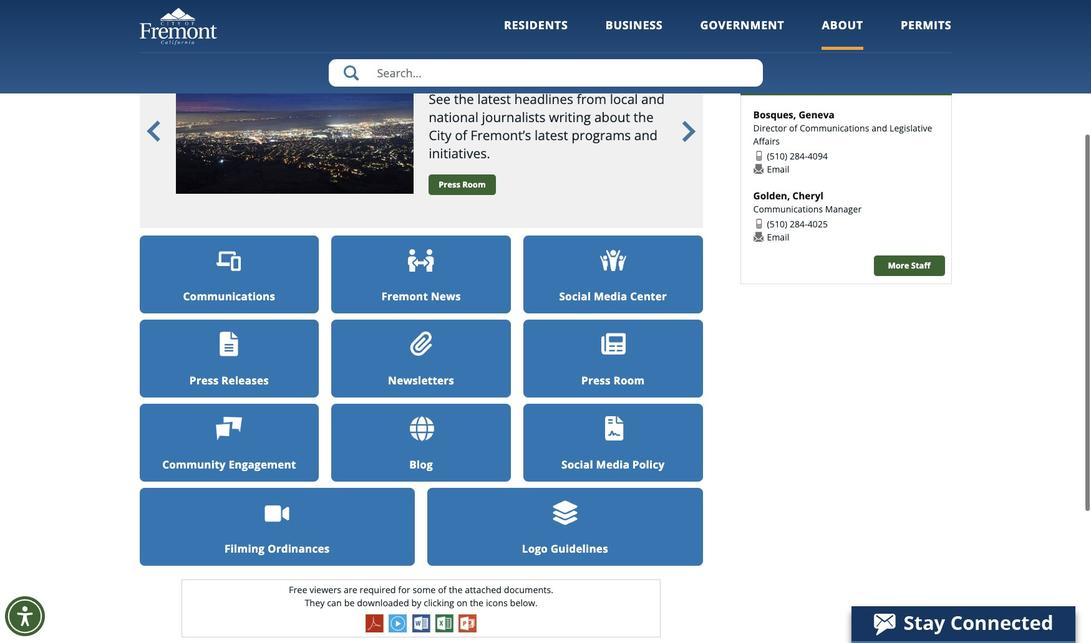 Task type: locate. For each thing, give the bounding box(es) containing it.
media down paper signature icon
[[596, 458, 630, 472]]

0 vertical spatial media
[[594, 289, 628, 304]]

latest down writing
[[535, 127, 568, 144]]

logo guidelines
[[522, 542, 608, 556]]

communications down geneva
[[800, 122, 870, 134]]

(510) down the affairs
[[767, 150, 788, 162]]

about
[[594, 109, 630, 126]]

0 vertical spatial email link
[[767, 164, 790, 175]]

filming
[[225, 542, 265, 556]]

email up golden,
[[767, 164, 790, 175]]

email link up golden,
[[767, 164, 790, 175]]

2 horizontal spatial of
[[789, 122, 798, 134]]

media
[[594, 289, 628, 304], [596, 458, 630, 472]]

1 vertical spatial staff
[[912, 260, 931, 272]]

on
[[457, 598, 468, 610]]

news up headlines
[[544, 68, 586, 88]]

download acrobat reader image
[[366, 615, 384, 633]]

1 vertical spatial email link
[[767, 232, 790, 243]]

press room down the newspaper icon
[[582, 374, 645, 388]]

0 horizontal spatial press
[[190, 374, 219, 388]]

communications down laptop and mobile device icon
[[183, 289, 275, 304]]

email
[[767, 164, 790, 175], [767, 232, 790, 243]]

download windows media player image
[[389, 615, 407, 633]]

community engagement link
[[139, 404, 319, 482]]

email inside golden, cheryl communications manager (510) 284-4025 email
[[767, 232, 790, 243]]

and down local
[[635, 127, 658, 144]]

paper signature image
[[600, 416, 626, 443]]

cheryl
[[793, 190, 824, 203]]

- link
[[943, 10, 955, 21]]

from
[[577, 91, 607, 108]]

social inside social media center link
[[559, 289, 591, 304]]

writing
[[549, 109, 591, 126]]

press room
[[439, 179, 486, 191], [582, 374, 645, 388]]

email link
[[767, 164, 790, 175], [767, 232, 790, 243]]

the
[[515, 68, 540, 88], [454, 91, 474, 108], [634, 109, 654, 126], [449, 585, 463, 596], [470, 598, 484, 610]]

more
[[888, 260, 909, 272]]

communications down golden, cheryl "link"
[[754, 203, 823, 215]]

2 (510) from the top
[[767, 218, 788, 230]]

press left releases
[[190, 374, 219, 388]]

email down golden,
[[767, 232, 790, 243]]

0 horizontal spatial press room
[[439, 179, 486, 191]]

bosques,
[[754, 109, 796, 122]]

blog link
[[331, 404, 511, 482]]

0 vertical spatial fremont
[[429, 68, 493, 88]]

documents.
[[504, 585, 554, 596]]

email link for golden,
[[767, 232, 790, 243]]

fremont inside the fremont in the news see the latest headlines from local and national journalists writing about the city of fremont's latest programs and initiatives.
[[429, 68, 493, 88]]

guidelines
[[551, 542, 608, 556]]

file lines image
[[216, 332, 242, 358]]

284- inside golden, cheryl communications manager (510) 284-4025 email
[[790, 218, 808, 230]]

press room down initiatives.
[[439, 179, 486, 191]]

attached
[[465, 585, 502, 596]]

staff inside more staff 'link'
[[912, 260, 931, 272]]

email link down golden,
[[767, 232, 790, 243]]

284- inside bosques, geneva director of communications and legislative affairs (510) 284-4094 email
[[790, 150, 808, 162]]

see
[[429, 91, 451, 108]]

press down initiatives.
[[439, 179, 460, 191]]

1 email link from the top
[[767, 164, 790, 175]]

1 vertical spatial latest
[[535, 127, 568, 144]]

media for policy
[[596, 458, 630, 472]]

fremont city vista at night image
[[176, 69, 414, 194]]

social media center
[[559, 289, 667, 304]]

0 horizontal spatial latest
[[478, 91, 511, 108]]

media down people with arms uplifted image on the right top of page
[[594, 289, 628, 304]]

0 vertical spatial communications
[[800, 122, 870, 134]]

fremont news link
[[331, 236, 511, 314]]

press for press room link
[[582, 374, 611, 388]]

and right local
[[642, 91, 665, 108]]

below.
[[510, 598, 538, 610]]

video camera image
[[264, 501, 290, 527]]

more staff link
[[874, 256, 945, 277]]

284- down cheryl
[[790, 218, 808, 230]]

manager
[[825, 203, 862, 215]]

download excel viewer image
[[435, 615, 453, 633]]

download powerpoint viewer image
[[459, 615, 477, 633]]

press
[[439, 179, 460, 191], [190, 374, 219, 388], [582, 374, 611, 388]]

bosques, geneva link
[[754, 109, 835, 122]]

more staff
[[888, 260, 931, 272]]

1 vertical spatial fremont
[[382, 289, 428, 304]]

business
[[606, 17, 663, 32]]

stay connected image
[[852, 607, 1075, 642]]

social inside social media policy link
[[562, 458, 593, 472]]

press down the newspaper icon
[[582, 374, 611, 388]]

fremont's
[[471, 127, 531, 144]]

0 horizontal spatial of
[[438, 585, 447, 596]]

viewers
[[310, 585, 341, 596]]

golden,
[[754, 190, 790, 203]]

1 email from the top
[[767, 164, 790, 175]]

0 vertical spatial social
[[559, 289, 591, 304]]

-
[[952, 10, 955, 21]]

social
[[559, 289, 591, 304], [562, 458, 593, 472]]

0 vertical spatial press room
[[439, 179, 486, 191]]

fremont for news
[[382, 289, 428, 304]]

0 horizontal spatial fremont
[[382, 289, 428, 304]]

0 horizontal spatial news
[[431, 289, 461, 304]]

required
[[360, 585, 396, 596]]

be
[[344, 598, 355, 610]]

newspaper image
[[600, 332, 626, 358]]

0 vertical spatial room
[[463, 179, 486, 191]]

the right in
[[515, 68, 540, 88]]

laptop and mobile device image
[[216, 248, 242, 274]]

press releases
[[190, 374, 269, 388]]

1 horizontal spatial fremont
[[429, 68, 493, 88]]

2 email from the top
[[767, 232, 790, 243]]

0 horizontal spatial room
[[463, 179, 486, 191]]

news
[[544, 68, 586, 88], [431, 289, 461, 304]]

1 vertical spatial email
[[767, 232, 790, 243]]

permits link
[[901, 17, 952, 50]]

1 horizontal spatial news
[[544, 68, 586, 88]]

of up initiatives.
[[455, 127, 467, 144]]

1 284- from the top
[[790, 150, 808, 162]]

1 horizontal spatial press
[[439, 179, 460, 191]]

fremont
[[429, 68, 493, 88], [382, 289, 428, 304]]

local
[[610, 91, 638, 108]]

1 vertical spatial social
[[562, 458, 593, 472]]

fremont down 2 people communicate image at the left top of the page
[[382, 289, 428, 304]]

1 vertical spatial 284-
[[790, 218, 808, 230]]

284- down the bosques, geneva link
[[790, 150, 808, 162]]

0 vertical spatial (510)
[[767, 150, 788, 162]]

1 (510) from the top
[[767, 150, 788, 162]]

about link
[[822, 17, 864, 50]]

newsletters link
[[331, 320, 511, 398]]

1 vertical spatial press room
[[582, 374, 645, 388]]

of down the bosques, geneva link
[[789, 122, 798, 134]]

1 horizontal spatial room
[[614, 374, 645, 388]]

0 vertical spatial news
[[544, 68, 586, 88]]

feedback
[[843, 9, 879, 21]]

in
[[497, 68, 511, 88]]

email link for bosques,
[[767, 164, 790, 175]]

residents link
[[504, 17, 568, 50]]

staff right the more
[[912, 260, 931, 272]]

room
[[463, 179, 486, 191], [614, 374, 645, 388]]

2 email link from the top
[[767, 232, 790, 243]]

1 horizontal spatial staff
[[912, 260, 931, 272]]

staff
[[753, 76, 787, 91], [912, 260, 931, 272]]

0 horizontal spatial staff
[[753, 76, 787, 91]]

free viewers are required for some of the attached documents. they can be downloaded by clicking on the icons below.
[[289, 585, 554, 610]]

communications inside columnusercontrol2 main content
[[183, 289, 275, 304]]

0 vertical spatial 284-
[[790, 150, 808, 162]]

government link
[[700, 17, 785, 50]]

of up clicking
[[438, 585, 447, 596]]

three stacked layered rectangles image
[[552, 501, 578, 527]]

1 horizontal spatial of
[[455, 127, 467, 144]]

2 vertical spatial communications
[[183, 289, 275, 304]]

(510)
[[767, 150, 788, 162], [767, 218, 788, 230]]

staff up bosques,
[[753, 76, 787, 91]]

room down the newspaper icon
[[614, 374, 645, 388]]

and
[[642, 91, 665, 108], [872, 122, 888, 134], [635, 127, 658, 144]]

press room link
[[523, 320, 703, 398]]

the up national
[[454, 91, 474, 108]]

press for press releases link
[[190, 374, 219, 388]]

2 284- from the top
[[790, 218, 808, 230]]

1 vertical spatial (510)
[[767, 218, 788, 230]]

residents
[[504, 17, 568, 32]]

communications
[[800, 122, 870, 134], [754, 203, 823, 215], [183, 289, 275, 304]]

news down 2 people communicate image at the left top of the page
[[431, 289, 461, 304]]

people with arms uplifted image
[[600, 250, 626, 272]]

fremont up the see
[[429, 68, 493, 88]]

of
[[789, 122, 798, 134], [455, 127, 467, 144], [438, 585, 447, 596]]

1 horizontal spatial latest
[[535, 127, 568, 144]]

golden, cheryl communications manager (510) 284-4025 email
[[754, 190, 862, 243]]

1 horizontal spatial press room
[[582, 374, 645, 388]]

2 horizontal spatial press
[[582, 374, 611, 388]]

legislative
[[890, 122, 933, 134]]

logo guidelines link
[[427, 489, 703, 567]]

0 vertical spatial email
[[767, 164, 790, 175]]

284-
[[790, 150, 808, 162], [790, 218, 808, 230]]

of inside free viewers are required for some of the attached documents. they can be downloaded by clicking on the icons below.
[[438, 585, 447, 596]]

room down initiatives.
[[463, 179, 486, 191]]

latest
[[478, 91, 511, 108], [535, 127, 568, 144]]

1 vertical spatial communications
[[754, 203, 823, 215]]

and left legislative
[[872, 122, 888, 134]]

(510) down golden,
[[767, 218, 788, 230]]

1 vertical spatial news
[[431, 289, 461, 304]]

(510) inside bosques, geneva director of communications and legislative affairs (510) 284-4094 email
[[767, 150, 788, 162]]

latest down in
[[478, 91, 511, 108]]

press room button
[[429, 175, 496, 196]]

social media policy
[[562, 458, 665, 472]]

1 vertical spatial media
[[596, 458, 630, 472]]



Task type: vqa. For each thing, say whether or not it's contained in the screenshot.
email link corresponding to Golden,
yes



Task type: describe. For each thing, give the bounding box(es) containing it.
communications inside golden, cheryl communications manager (510) 284-4025 email
[[754, 203, 823, 215]]

social media policy link
[[523, 404, 703, 482]]

social media center link
[[523, 236, 703, 314]]

columnusercontrol2 main content
[[133, 35, 722, 644]]

Search text field
[[329, 59, 763, 87]]

size:
[[907, 10, 924, 21]]

headlines
[[515, 91, 573, 108]]

4025
[[808, 218, 828, 230]]

font size: link
[[888, 10, 924, 21]]

affairs
[[754, 135, 780, 147]]

globe image
[[408, 416, 434, 443]]

feedback link
[[830, 9, 879, 21]]

bosques, geneva director of communications and legislative affairs (510) 284-4094 email
[[754, 109, 933, 175]]

center
[[630, 289, 667, 304]]

fremont news
[[382, 289, 461, 304]]

press room inside press room link
[[582, 374, 645, 388]]

media for center
[[594, 289, 628, 304]]

font size:
[[888, 10, 924, 21]]

geneva
[[799, 109, 835, 122]]

filming ordinances
[[225, 542, 330, 556]]

room inside button
[[463, 179, 486, 191]]

press releases link
[[139, 320, 319, 398]]

by
[[412, 598, 422, 610]]

communications link
[[139, 236, 319, 314]]

national
[[429, 109, 479, 126]]

business link
[[606, 17, 663, 50]]

speech bubbles image
[[216, 418, 242, 441]]

journalists
[[482, 109, 546, 126]]

city
[[429, 127, 452, 144]]

are
[[344, 585, 357, 596]]

initiatives.
[[429, 145, 490, 162]]

of inside bosques, geneva director of communications and legislative affairs (510) 284-4094 email
[[789, 122, 798, 134]]

community engagement
[[162, 458, 296, 472]]

they
[[305, 598, 325, 610]]

releases
[[222, 374, 269, 388]]

0 vertical spatial staff
[[753, 76, 787, 91]]

press inside button
[[439, 179, 460, 191]]

1 vertical spatial room
[[614, 374, 645, 388]]

community
[[162, 458, 226, 472]]

the right on
[[470, 598, 484, 610]]

paperclip image
[[408, 332, 434, 358]]

blog
[[409, 458, 433, 472]]

the down local
[[634, 109, 654, 126]]

social for social media policy
[[562, 458, 593, 472]]

programs
[[572, 127, 631, 144]]

some
[[413, 585, 436, 596]]

newsletters
[[388, 374, 454, 388]]

communications inside bosques, geneva director of communications and legislative affairs (510) 284-4094 email
[[800, 122, 870, 134]]

ordinances
[[268, 542, 330, 556]]

logo
[[522, 542, 548, 556]]

fremont for in
[[429, 68, 493, 88]]

0 vertical spatial latest
[[478, 91, 511, 108]]

director
[[754, 122, 787, 134]]

free
[[289, 585, 307, 596]]

clicking
[[424, 598, 454, 610]]

+
[[938, 10, 943, 21]]

4094
[[808, 150, 828, 162]]

and inside bosques, geneva director of communications and legislative affairs (510) 284-4094 email
[[872, 122, 888, 134]]

social for social media center
[[559, 289, 591, 304]]

fremont in the news see the latest headlines from local and national journalists writing about the city of fremont's latest programs and initiatives.
[[429, 68, 665, 162]]

(510) inside golden, cheryl communications manager (510) 284-4025 email
[[767, 218, 788, 230]]

permits
[[901, 17, 952, 32]]

about
[[822, 17, 864, 32]]

filming ordinances link
[[139, 489, 415, 567]]

engagement
[[229, 458, 296, 472]]

email inside bosques, geneva director of communications and legislative affairs (510) 284-4094 email
[[767, 164, 790, 175]]

government
[[700, 17, 785, 32]]

golden, cheryl link
[[754, 190, 824, 203]]

fremont in the news link
[[429, 68, 586, 88]]

policy
[[633, 458, 665, 472]]

news inside the fremont in the news see the latest headlines from local and national journalists writing about the city of fremont's latest programs and initiatives.
[[544, 68, 586, 88]]

of inside the fremont in the news see the latest headlines from local and national journalists writing about the city of fremont's latest programs and initiatives.
[[455, 127, 467, 144]]

the up on
[[449, 585, 463, 596]]

font
[[888, 10, 905, 21]]

+ link
[[929, 10, 943, 21]]

downloaded
[[357, 598, 409, 610]]

press room inside press room button
[[439, 179, 486, 191]]

for
[[398, 585, 410, 596]]

icons
[[486, 598, 508, 610]]

can
[[327, 598, 342, 610]]

download word viewer image
[[412, 615, 430, 633]]

2 people communicate image
[[408, 250, 434, 272]]



